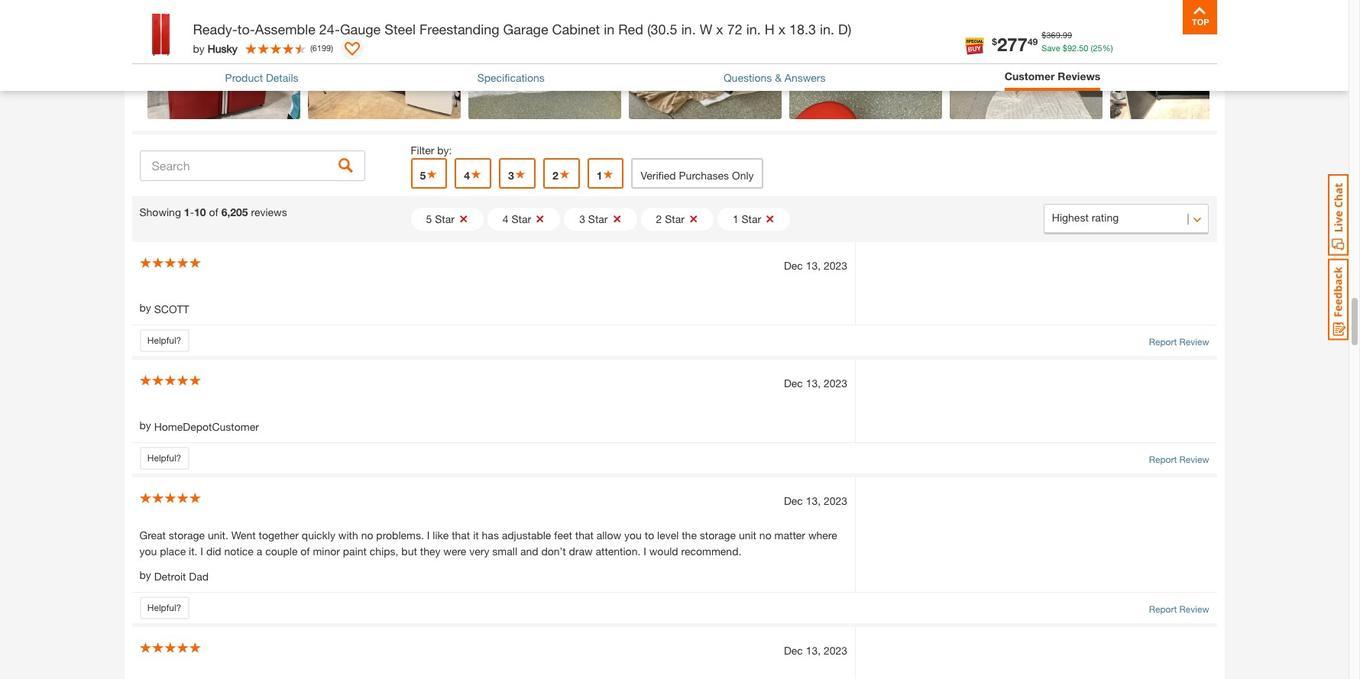 Task type: vqa. For each thing, say whether or not it's contained in the screenshot.
left 2
yes



Task type: locate. For each thing, give the bounding box(es) containing it.
0 vertical spatial of
[[209, 206, 218, 219]]

1 horizontal spatial storage
[[700, 529, 736, 542]]

3 13, from the top
[[806, 495, 821, 508]]

$ left 49
[[993, 36, 998, 47]]

2 review from the top
[[1180, 454, 1210, 466]]

star for 5 star
[[435, 213, 455, 226]]

i right it.
[[201, 545, 203, 558]]

10
[[194, 206, 206, 219]]

1 horizontal spatial in.
[[747, 21, 761, 37]]

3 review from the top
[[1180, 604, 1210, 615]]

3 star from the left
[[589, 213, 608, 226]]

star inside 1 star button
[[742, 213, 762, 226]]

4 dec 13, 2023 from the top
[[784, 644, 848, 657]]

star symbol image inside 2 button
[[559, 169, 571, 180]]

369
[[1047, 30, 1061, 40]]

2 2023 from the top
[[824, 377, 848, 390]]

that
[[452, 529, 470, 542], [576, 529, 594, 542]]

reviews
[[251, 206, 287, 219]]

1 horizontal spatial x
[[779, 21, 786, 37]]

2 horizontal spatial $
[[1063, 42, 1068, 52]]

5 star
[[426, 213, 455, 226]]

star inside 5 star button
[[435, 213, 455, 226]]

verified
[[641, 169, 676, 182]]

1 horizontal spatial of
[[301, 545, 310, 558]]

star for 3 star
[[589, 213, 608, 226]]

5 down filter
[[420, 169, 426, 182]]

0 horizontal spatial 3
[[509, 169, 514, 182]]

star inside 3 star button
[[589, 213, 608, 226]]

4 down 3 button
[[503, 213, 509, 226]]

0 vertical spatial .
[[1061, 30, 1063, 40]]

of right 10 on the left top of the page
[[209, 206, 218, 219]]

feedback link image
[[1329, 258, 1349, 341]]

star symbol image left 1 'button'
[[559, 169, 571, 180]]

helpful? button for scott
[[140, 330, 189, 353]]

1 vertical spatial helpful? button
[[140, 447, 189, 470]]

2 helpful? from the top
[[147, 453, 181, 464]]

like
[[433, 529, 449, 542]]

display image
[[345, 42, 360, 57]]

by left detroit
[[140, 569, 151, 582]]

2 vertical spatial helpful?
[[147, 602, 181, 614]]

3 star button
[[564, 208, 637, 231]]

ready-
[[193, 21, 238, 37]]

that up draw
[[576, 529, 594, 542]]

no right with
[[361, 529, 373, 542]]

0 vertical spatial review
[[1180, 337, 1210, 348]]

by
[[193, 42, 205, 55], [140, 301, 151, 314], [140, 419, 151, 432], [140, 569, 151, 582]]

helpful? button down detroit
[[140, 597, 189, 620]]

star symbol image inside 3 button
[[514, 169, 527, 180]]

1 report review from the top
[[1150, 337, 1210, 348]]

2 inside button
[[553, 169, 559, 182]]

2 report review button from the top
[[1150, 453, 1210, 467]]

review for homedepotcustomer
[[1180, 454, 1210, 466]]

1 review from the top
[[1180, 337, 1210, 348]]

by homedepotcustomer
[[140, 419, 259, 434]]

3 dec 13, 2023 from the top
[[784, 495, 848, 508]]

3
[[509, 169, 514, 182], [580, 213, 586, 226]]

2 vertical spatial report review
[[1150, 604, 1210, 615]]

in. left w
[[682, 21, 696, 37]]

specifications button
[[478, 69, 545, 86], [478, 69, 545, 86]]

by left scott button
[[140, 301, 151, 314]]

1 report review button from the top
[[1150, 336, 1210, 350]]

chips,
[[370, 545, 399, 558]]

0 vertical spatial 4
[[464, 169, 470, 182]]

3 down 2 button
[[580, 213, 586, 226]]

0 horizontal spatial x
[[717, 21, 724, 37]]

0 horizontal spatial 4
[[464, 169, 470, 182]]

questions
[[724, 71, 772, 84]]

3 right 4 button
[[509, 169, 514, 182]]

by:
[[438, 144, 452, 157]]

star symbol image
[[426, 169, 438, 180], [514, 169, 527, 180], [559, 169, 571, 180]]

0 vertical spatial you
[[625, 529, 642, 542]]

2 star symbol image from the left
[[514, 169, 527, 180]]

)
[[331, 43, 333, 53]]

star for 4 star
[[512, 213, 532, 226]]

star symbol image left 3 button
[[470, 169, 483, 180]]

1 star from the left
[[435, 213, 455, 226]]

0 vertical spatial helpful?
[[147, 335, 181, 346]]

1 vertical spatial 2
[[656, 213, 662, 226]]

star down 1 'button'
[[589, 213, 608, 226]]

that left the it
[[452, 529, 470, 542]]

2 storage from the left
[[700, 529, 736, 542]]

star symbol image up 3 star button
[[603, 169, 615, 180]]

$ inside $ 277 49
[[993, 36, 998, 47]]

unit.
[[208, 529, 229, 542]]

3 report review from the top
[[1150, 604, 1210, 615]]

helpful? button
[[140, 330, 189, 353], [140, 447, 189, 470], [140, 597, 189, 620]]

1 horizontal spatial i
[[427, 529, 430, 542]]

1 horizontal spatial you
[[625, 529, 642, 542]]

0 horizontal spatial $
[[993, 36, 998, 47]]

dec 13, 2023
[[784, 259, 848, 272], [784, 377, 848, 390], [784, 495, 848, 508], [784, 644, 848, 657]]

3 report from the top
[[1150, 604, 1178, 615]]

minor
[[313, 545, 340, 558]]

1 helpful? from the top
[[147, 335, 181, 346]]

3 dec from the top
[[784, 495, 803, 508]]

2 vertical spatial report review button
[[1150, 603, 1210, 617]]

1 star symbol image from the left
[[426, 169, 438, 180]]

2 right 3 button
[[553, 169, 559, 182]]

1 vertical spatial 5
[[426, 213, 432, 226]]

star symbol image left 2 button
[[514, 169, 527, 180]]

3 star symbol image from the left
[[559, 169, 571, 180]]

0 horizontal spatial storage
[[169, 529, 205, 542]]

helpful? down the by scott
[[147, 335, 181, 346]]

2 horizontal spatial in.
[[820, 21, 835, 37]]

and
[[521, 545, 539, 558]]

by inside the by scott
[[140, 301, 151, 314]]

1 vertical spatial report review
[[1150, 454, 1210, 466]]

storage up it.
[[169, 529, 205, 542]]

$
[[1042, 30, 1047, 40], [993, 36, 998, 47], [1063, 42, 1068, 52]]

1 x from the left
[[717, 21, 724, 37]]

3 report review button from the top
[[1150, 603, 1210, 617]]

1 vertical spatial of
[[301, 545, 310, 558]]

very
[[470, 545, 490, 558]]

it.
[[189, 545, 198, 558]]

0 horizontal spatial star symbol image
[[426, 169, 438, 180]]

2 dec from the top
[[784, 377, 803, 390]]

1 horizontal spatial 3
[[580, 213, 586, 226]]

&
[[775, 71, 782, 84]]

great storage unit.  went together quickly with no problems.  i like that it has adjustable feet that allow you to level the storage unit no matter where you place it.  i did notice a couple of minor paint chips, but they were very small and don't draw attention.  i would recommend.
[[140, 529, 838, 558]]

1 report from the top
[[1150, 337, 1178, 348]]

helpful? down detroit
[[147, 602, 181, 614]]

small
[[493, 545, 518, 558]]

0 vertical spatial 2
[[553, 169, 559, 182]]

1 right 2 button
[[597, 169, 603, 182]]

specifications
[[478, 71, 545, 84]]

1 star symbol image from the left
[[470, 169, 483, 180]]

star symbol image down filter by:
[[426, 169, 438, 180]]

2 vertical spatial helpful? button
[[140, 597, 189, 620]]

star symbol image inside 1 'button'
[[603, 169, 615, 180]]

0 vertical spatial report
[[1150, 337, 1178, 348]]

2 in. from the left
[[747, 21, 761, 37]]

to
[[645, 529, 655, 542]]

by left "husky"
[[193, 42, 205, 55]]

helpful? for homedepotcustomer
[[147, 453, 181, 464]]

0 vertical spatial 3
[[509, 169, 514, 182]]

2 horizontal spatial star symbol image
[[559, 169, 571, 180]]

1 down "only"
[[733, 213, 739, 226]]

by scott
[[140, 301, 189, 316]]

0 horizontal spatial in.
[[682, 21, 696, 37]]

0 vertical spatial report review button
[[1150, 336, 1210, 350]]

1 horizontal spatial that
[[576, 529, 594, 542]]

star symbol image inside 4 button
[[470, 169, 483, 180]]

0 horizontal spatial i
[[201, 545, 203, 558]]

feet
[[554, 529, 573, 542]]

( right 50
[[1091, 42, 1094, 52]]

1 horizontal spatial $
[[1042, 30, 1047, 40]]

you left to
[[625, 529, 642, 542]]

0 horizontal spatial (
[[310, 43, 313, 53]]

(
[[1091, 42, 1094, 52], [310, 43, 313, 53]]

1 button
[[588, 159, 624, 189]]

of down quickly on the left
[[301, 545, 310, 558]]

no
[[361, 529, 373, 542], [760, 529, 772, 542]]

star down verified
[[665, 213, 685, 226]]

i left the like
[[427, 529, 430, 542]]

2 star from the left
[[512, 213, 532, 226]]

4 button
[[455, 159, 492, 189]]

5 star button
[[411, 208, 484, 231]]

$ right 49
[[1042, 30, 1047, 40]]

1 horizontal spatial (
[[1091, 42, 1094, 52]]

1 2023 from the top
[[824, 259, 848, 272]]

no right unit
[[760, 529, 772, 542]]

1 vertical spatial review
[[1180, 454, 1210, 466]]

( inside "$ 369 . 99 save $ 92 . 50 ( 25 %)"
[[1091, 42, 1094, 52]]

5 for 5 star
[[426, 213, 432, 226]]

1 13, from the top
[[806, 259, 821, 272]]

5
[[420, 169, 426, 182], [426, 213, 432, 226]]

questions & answers
[[724, 71, 826, 84]]

product details button
[[225, 69, 299, 86], [225, 69, 299, 86]]

by inside by homedepotcustomer
[[140, 419, 151, 432]]

1 horizontal spatial 1
[[597, 169, 603, 182]]

4 for 4 star
[[503, 213, 509, 226]]

star inside 4 star button
[[512, 213, 532, 226]]

13,
[[806, 259, 821, 272], [806, 377, 821, 390], [806, 495, 821, 508], [806, 644, 821, 657]]

2
[[553, 169, 559, 182], [656, 213, 662, 226]]

together
[[259, 529, 299, 542]]

1 vertical spatial .
[[1077, 42, 1080, 52]]

1 vertical spatial report
[[1150, 454, 1178, 466]]

it
[[473, 529, 479, 542]]

4 2023 from the top
[[824, 644, 848, 657]]

with
[[339, 529, 358, 542]]

4 inside button
[[464, 169, 470, 182]]

star down 5 button
[[435, 213, 455, 226]]

4 inside button
[[503, 213, 509, 226]]

by inside by detroit dad
[[140, 569, 151, 582]]

4 right 5 button
[[464, 169, 470, 182]]

1 vertical spatial helpful?
[[147, 453, 181, 464]]

review
[[1180, 337, 1210, 348], [1180, 454, 1210, 466], [1180, 604, 1210, 615]]

4 for 4
[[464, 169, 470, 182]]

helpful? down by homedepotcustomer at the left bottom of the page
[[147, 453, 181, 464]]

1 horizontal spatial 4
[[503, 213, 509, 226]]

5 down 5 button
[[426, 213, 432, 226]]

2 inside button
[[656, 213, 662, 226]]

3 2023 from the top
[[824, 495, 848, 508]]

0 horizontal spatial of
[[209, 206, 218, 219]]

1 horizontal spatial star symbol image
[[514, 169, 527, 180]]

2 report from the top
[[1150, 454, 1178, 466]]

1 vertical spatial 4
[[503, 213, 509, 226]]

you
[[625, 529, 642, 542], [140, 545, 157, 558]]

purchases
[[679, 169, 730, 182]]

paint
[[343, 545, 367, 558]]

star inside 2 star button
[[665, 213, 685, 226]]

4 star from the left
[[665, 213, 685, 226]]

questions & answers button
[[724, 69, 826, 86], [724, 69, 826, 86]]

verified purchases only button
[[632, 159, 763, 189]]

in. left h
[[747, 21, 761, 37]]

by husky
[[193, 42, 238, 55]]

customer reviews
[[1005, 70, 1101, 83]]

0 horizontal spatial .
[[1061, 30, 1063, 40]]

4
[[464, 169, 470, 182], [503, 213, 509, 226]]

2 no from the left
[[760, 529, 772, 542]]

top button
[[1183, 0, 1218, 34]]

1 horizontal spatial star symbol image
[[603, 169, 615, 180]]

helpful?
[[147, 335, 181, 346], [147, 453, 181, 464], [147, 602, 181, 614]]

of
[[209, 206, 218, 219], [301, 545, 310, 558]]

of inside great storage unit.  went together quickly with no problems.  i like that it has adjustable feet that allow you to level the storage unit no matter where you place it.  i did notice a couple of minor paint chips, but they were very small and don't draw attention.  i would recommend.
[[301, 545, 310, 558]]

1 vertical spatial report review button
[[1150, 453, 1210, 467]]

you down great
[[140, 545, 157, 558]]

3 helpful? from the top
[[147, 602, 181, 614]]

2 vertical spatial review
[[1180, 604, 1210, 615]]

2 down verified
[[656, 213, 662, 226]]

0 horizontal spatial no
[[361, 529, 373, 542]]

0 vertical spatial helpful? button
[[140, 330, 189, 353]]

star symbol image for 1
[[603, 169, 615, 180]]

1 vertical spatial 3
[[580, 213, 586, 226]]

2 vertical spatial report
[[1150, 604, 1178, 615]]

1 for 1
[[597, 169, 603, 182]]

2 helpful? button from the top
[[140, 447, 189, 470]]

star symbol image
[[470, 169, 483, 180], [603, 169, 615, 180]]

1 inside 'button'
[[597, 169, 603, 182]]

2 horizontal spatial 1
[[733, 213, 739, 226]]

0 vertical spatial 5
[[420, 169, 426, 182]]

0 horizontal spatial that
[[452, 529, 470, 542]]

detroit
[[154, 570, 186, 583]]

recommend.
[[682, 545, 742, 558]]

report review
[[1150, 337, 1210, 348], [1150, 454, 1210, 466], [1150, 604, 1210, 615]]

3 in. from the left
[[820, 21, 835, 37]]

x right w
[[717, 21, 724, 37]]

star down "only"
[[742, 213, 762, 226]]

in. left 'd)'
[[820, 21, 835, 37]]

1 ( from the left
[[1091, 42, 1094, 52]]

1 horizontal spatial no
[[760, 529, 772, 542]]

would
[[650, 545, 679, 558]]

by left homedepotcustomer
[[140, 419, 151, 432]]

1 left 10 on the left top of the page
[[184, 206, 190, 219]]

1 inside button
[[733, 213, 739, 226]]

star symbol image inside 5 button
[[426, 169, 438, 180]]

cabinet
[[552, 21, 600, 37]]

i
[[427, 529, 430, 542], [201, 545, 203, 558], [644, 545, 647, 558]]

report
[[1150, 337, 1178, 348], [1150, 454, 1178, 466], [1150, 604, 1178, 615]]

2 report review from the top
[[1150, 454, 1210, 466]]

$ down 99
[[1063, 42, 1068, 52]]

details
[[266, 71, 299, 84]]

2 13, from the top
[[806, 377, 821, 390]]

star down 3 button
[[512, 213, 532, 226]]

level
[[658, 529, 679, 542]]

storage
[[169, 529, 205, 542], [700, 529, 736, 542]]

2 horizontal spatial i
[[644, 545, 647, 558]]

(30.5
[[648, 21, 678, 37]]

0 vertical spatial report review
[[1150, 337, 1210, 348]]

scott button
[[154, 301, 189, 317]]

0 horizontal spatial you
[[140, 545, 157, 558]]

5 star from the left
[[742, 213, 762, 226]]

homedepotcustomer button
[[154, 419, 259, 435]]

storage up 'recommend.'
[[700, 529, 736, 542]]

1 horizontal spatial 2
[[656, 213, 662, 226]]

0 horizontal spatial 2
[[553, 169, 559, 182]]

helpful? button down by homedepotcustomer at the left bottom of the page
[[140, 447, 189, 470]]

i down to
[[644, 545, 647, 558]]

x right h
[[779, 21, 786, 37]]

0 horizontal spatial star symbol image
[[470, 169, 483, 180]]

helpful? button down the by scott
[[140, 330, 189, 353]]

2 that from the left
[[576, 529, 594, 542]]

( left )
[[310, 43, 313, 53]]

2 star symbol image from the left
[[603, 169, 615, 180]]

1 helpful? button from the top
[[140, 330, 189, 353]]



Task type: describe. For each thing, give the bounding box(es) containing it.
where
[[809, 529, 838, 542]]

report review button for homedepotcustomer
[[1150, 453, 1210, 467]]

3 helpful? button from the top
[[140, 597, 189, 620]]

4 star
[[503, 213, 532, 226]]

product details
[[225, 71, 299, 84]]

customer
[[1005, 70, 1055, 83]]

product image image
[[136, 8, 185, 57]]

99
[[1063, 30, 1073, 40]]

answers
[[785, 71, 826, 84]]

( 6199 )
[[310, 43, 333, 53]]

a
[[257, 545, 262, 558]]

star symbol image for 3
[[514, 169, 527, 180]]

filter
[[411, 144, 435, 157]]

%)
[[1103, 42, 1114, 52]]

3 for 3 star
[[580, 213, 586, 226]]

helpful? for scott
[[147, 335, 181, 346]]

24-
[[319, 21, 340, 37]]

freestanding
[[420, 21, 500, 37]]

star symbol image for 2
[[559, 169, 571, 180]]

has
[[482, 529, 499, 542]]

4 dec from the top
[[784, 644, 803, 657]]

2 x from the left
[[779, 21, 786, 37]]

report for homedepotcustomer
[[1150, 454, 1178, 466]]

were
[[444, 545, 467, 558]]

matter
[[775, 529, 806, 542]]

2 star button
[[641, 208, 714, 231]]

only
[[732, 169, 754, 182]]

4 star button
[[488, 208, 561, 231]]

place
[[160, 545, 186, 558]]

5 button
[[411, 159, 448, 189]]

2 for 2
[[553, 169, 559, 182]]

-
[[190, 206, 194, 219]]

homedepotcustomer
[[154, 421, 259, 434]]

reviews
[[1058, 70, 1101, 83]]

dad
[[189, 570, 209, 583]]

92
[[1068, 42, 1077, 52]]

scott
[[154, 303, 189, 316]]

went
[[232, 529, 256, 542]]

h
[[765, 21, 775, 37]]

72
[[728, 21, 743, 37]]

2 star
[[656, 213, 685, 226]]

1 storage from the left
[[169, 529, 205, 542]]

steel
[[385, 21, 416, 37]]

0 horizontal spatial 1
[[184, 206, 190, 219]]

don't
[[542, 545, 566, 558]]

$ for 369
[[1042, 30, 1047, 40]]

star for 2 star
[[665, 213, 685, 226]]

6199
[[313, 43, 331, 53]]

by for by detroit dad
[[140, 569, 151, 582]]

to-
[[238, 21, 255, 37]]

1 dec 13, 2023 from the top
[[784, 259, 848, 272]]

star symbol image for 4
[[470, 169, 483, 180]]

report review for homedepotcustomer
[[1150, 454, 1210, 466]]

1 star
[[733, 213, 762, 226]]

1 no from the left
[[361, 529, 373, 542]]

draw
[[569, 545, 593, 558]]

3 star
[[580, 213, 608, 226]]

2 ( from the left
[[310, 43, 313, 53]]

6,205
[[221, 206, 248, 219]]

d)
[[839, 21, 852, 37]]

star symbol image for 5
[[426, 169, 438, 180]]

allow
[[597, 529, 622, 542]]

couple
[[265, 545, 298, 558]]

w
[[700, 21, 713, 37]]

in
[[604, 21, 615, 37]]

product
[[225, 71, 263, 84]]

50
[[1080, 42, 1089, 52]]

$ for 277
[[993, 36, 998, 47]]

problems.
[[376, 529, 424, 542]]

1 star button
[[718, 208, 791, 231]]

2 dec 13, 2023 from the top
[[784, 377, 848, 390]]

adjustable
[[502, 529, 552, 542]]

1 vertical spatial you
[[140, 545, 157, 558]]

garage
[[504, 21, 549, 37]]

1 for 1 star
[[733, 213, 739, 226]]

report for scott
[[1150, 337, 1178, 348]]

gauge
[[340, 21, 381, 37]]

showing 1 - 10 of 6,205 reviews
[[140, 206, 287, 219]]

1 horizontal spatial .
[[1077, 42, 1080, 52]]

detroit dad button
[[154, 569, 209, 585]]

ready-to-assemble 24-gauge steel freestanding garage cabinet in red (30.5 in. w x 72 in. h x 18.3 in. d)
[[193, 21, 852, 37]]

1 dec from the top
[[784, 259, 803, 272]]

1 in. from the left
[[682, 21, 696, 37]]

by for by scott
[[140, 301, 151, 314]]

unit
[[739, 529, 757, 542]]

4 13, from the top
[[806, 644, 821, 657]]

filter by:
[[411, 144, 452, 157]]

quickly
[[302, 529, 336, 542]]

49
[[1028, 36, 1039, 47]]

by for by homedepotcustomer
[[140, 419, 151, 432]]

3 button
[[499, 159, 536, 189]]

report review button for scott
[[1150, 336, 1210, 350]]

$ 277 49
[[993, 33, 1039, 55]]

by detroit dad
[[140, 569, 209, 583]]

3 for 3
[[509, 169, 514, 182]]

25
[[1094, 42, 1103, 52]]

by for by husky
[[193, 42, 205, 55]]

5 for 5
[[420, 169, 426, 182]]

1 that from the left
[[452, 529, 470, 542]]

helpful? button for homedepotcustomer
[[140, 447, 189, 470]]

star for 1 star
[[742, 213, 762, 226]]

277
[[998, 33, 1028, 55]]

report review for scott
[[1150, 337, 1210, 348]]

Search text field
[[140, 150, 365, 181]]

assemble
[[255, 21, 316, 37]]

live chat image
[[1329, 174, 1349, 256]]

the
[[682, 529, 697, 542]]

attention.
[[596, 545, 641, 558]]

2 for 2 star
[[656, 213, 662, 226]]

review for scott
[[1180, 337, 1210, 348]]

did
[[206, 545, 221, 558]]



